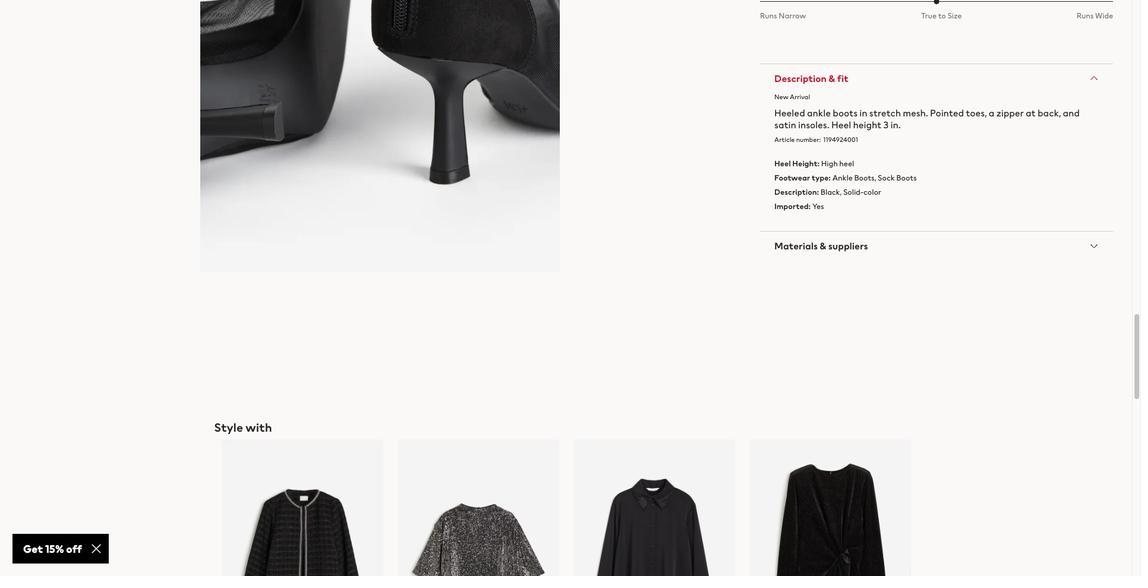 Task type: describe. For each thing, give the bounding box(es) containing it.
style with
[[214, 419, 272, 437]]

in.
[[891, 118, 901, 132]]

sock
[[878, 172, 895, 184]]

boots
[[897, 172, 917, 184]]

mesh sock boots - black - ladies | h&m us 7 image
[[200, 0, 560, 272]]

fit
[[838, 71, 849, 85]]

size
[[948, 10, 962, 21]]

black,
[[821, 187, 842, 198]]

ankle
[[833, 172, 853, 184]]

true to size
[[922, 10, 962, 21]]

high
[[822, 158, 838, 169]]

footwear
[[775, 172, 811, 184]]

boots,
[[855, 172, 877, 184]]

to
[[939, 10, 947, 21]]

heel inside new arrival heeled ankle boots in stretch mesh. pointed toes, a zipper at back, and satin insoles. heel height 3 in. article number: 1194924001
[[832, 118, 852, 132]]

rhinestone-trimmed jacket image
[[222, 440, 383, 577]]

runs for runs wide
[[1077, 10, 1094, 21]]

imported:
[[775, 201, 811, 213]]

& for description
[[829, 71, 836, 85]]

height
[[854, 118, 882, 132]]

boots
[[833, 106, 858, 120]]

toes,
[[967, 106, 988, 120]]

materials & suppliers
[[775, 239, 869, 253]]

a
[[989, 106, 995, 120]]

sequined top image
[[398, 440, 559, 577]]

3
[[884, 118, 889, 132]]

insoles.
[[799, 118, 830, 132]]

runs for runs narrow
[[761, 10, 778, 21]]

heeled
[[775, 106, 806, 120]]

article
[[775, 135, 795, 144]]

suppliers
[[829, 239, 869, 253]]

in
[[860, 106, 868, 120]]

description
[[775, 71, 827, 85]]

type:
[[812, 172, 831, 184]]

materials & suppliers button
[[761, 232, 1114, 260]]

rhinestone-decorated blouse image
[[574, 440, 735, 577]]

materials
[[775, 239, 818, 253]]

satin
[[775, 118, 797, 132]]



Task type: locate. For each thing, give the bounding box(es) containing it.
1 horizontal spatial &
[[829, 71, 836, 85]]

& for materials
[[820, 239, 827, 253]]

stretch
[[870, 106, 901, 120]]

yes
[[813, 201, 825, 213]]

back,
[[1038, 106, 1062, 120]]

and
[[1064, 106, 1080, 120]]

at
[[1026, 106, 1036, 120]]

heel height: high heel footwear type: ankle boots, sock boots description: black, solid-color imported: yes
[[775, 158, 917, 213]]

heel
[[832, 118, 852, 132], [775, 158, 791, 169]]

1 vertical spatial heel
[[775, 158, 791, 169]]

narrow
[[779, 10, 807, 21]]

& left suppliers
[[820, 239, 827, 253]]

description & fit button
[[761, 64, 1114, 93]]

heel up footwear
[[775, 158, 791, 169]]

style
[[214, 419, 243, 437]]

runs left wide
[[1077, 10, 1094, 21]]

runs narrow
[[761, 10, 807, 21]]

ankle
[[808, 106, 831, 120]]

1 vertical spatial &
[[820, 239, 827, 253]]

0 horizontal spatial heel
[[775, 158, 791, 169]]

heel up 1194924001
[[832, 118, 852, 132]]

& left fit
[[829, 71, 836, 85]]

description:
[[775, 187, 820, 198]]

wide
[[1096, 10, 1114, 21]]

true
[[922, 10, 937, 21]]

1 horizontal spatial heel
[[832, 118, 852, 132]]

1 runs from the left
[[761, 10, 778, 21]]

1194924001
[[824, 135, 859, 144]]

solid-
[[844, 187, 864, 198]]

0 vertical spatial &
[[829, 71, 836, 85]]

color
[[864, 187, 882, 198]]

number:
[[797, 135, 821, 144]]

heel inside heel height: high heel footwear type: ankle boots, sock boots description: black, solid-color imported: yes
[[775, 158, 791, 169]]

new arrival heeled ankle boots in stretch mesh. pointed toes, a zipper at back, and satin insoles. heel height 3 in. article number: 1194924001
[[775, 92, 1080, 144]]

0 horizontal spatial &
[[820, 239, 827, 253]]

description & fit
[[775, 71, 849, 85]]

2 runs from the left
[[1077, 10, 1094, 21]]

with
[[246, 419, 272, 437]]

arrival
[[790, 92, 811, 102]]

runs
[[761, 10, 778, 21], [1077, 10, 1094, 21]]

runs wide
[[1077, 10, 1114, 21]]

new
[[775, 92, 789, 102]]

mesh.
[[903, 106, 929, 120]]

height:
[[793, 158, 820, 169]]

knot-detail jersey dress image
[[750, 440, 911, 577]]

zipper
[[997, 106, 1025, 120]]

0 vertical spatial heel
[[832, 118, 852, 132]]

1 horizontal spatial runs
[[1077, 10, 1094, 21]]

pointed
[[931, 106, 965, 120]]

width meter
[[935, 0, 940, 4]]

0 horizontal spatial runs
[[761, 10, 778, 21]]

&
[[829, 71, 836, 85], [820, 239, 827, 253]]

runs left narrow
[[761, 10, 778, 21]]

heel
[[840, 158, 855, 169]]



Task type: vqa. For each thing, say whether or not it's contained in the screenshot.
299.00
no



